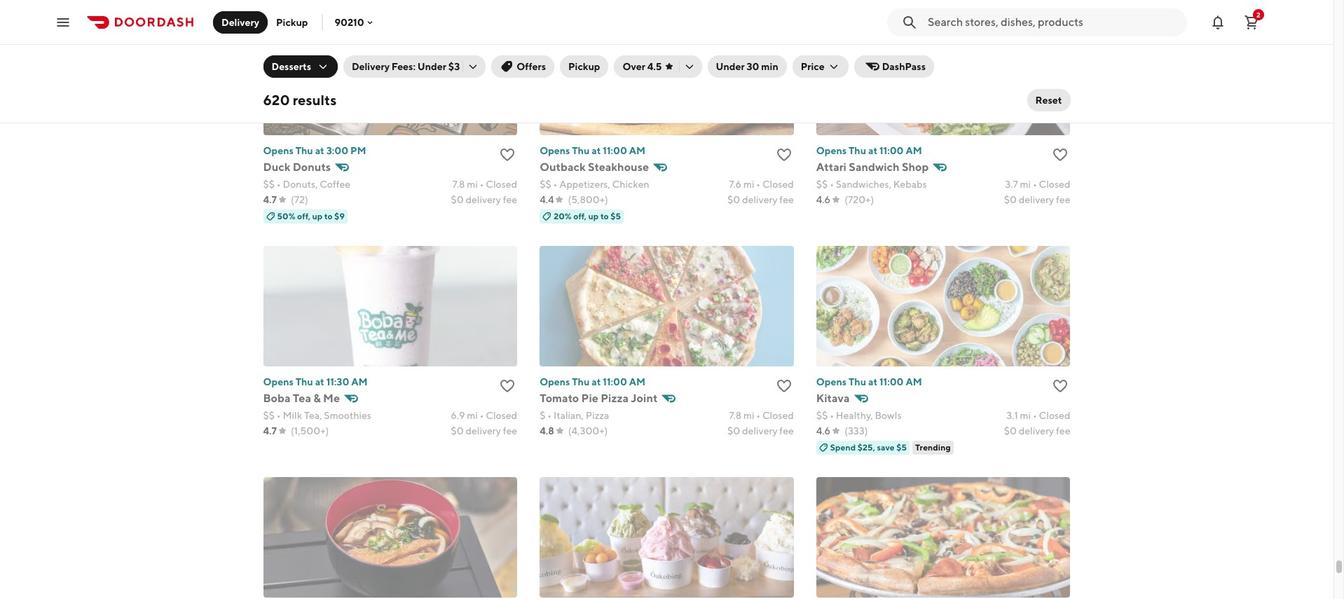 Task type: vqa. For each thing, say whether or not it's contained in the screenshot.
2nd 4.7 from the top of the page
yes



Task type: describe. For each thing, give the bounding box(es) containing it.
(720+)
[[845, 194, 874, 205]]

delivery for donuts
[[466, 194, 501, 205]]

opens thu at 3:00 pm
[[263, 145, 366, 156]]

sandwiches,
[[836, 179, 892, 190]]

620 results
[[263, 92, 337, 108]]

pie
[[582, 392, 599, 405]]

$​0 for tea
[[451, 425, 464, 437]]

2 button
[[1238, 8, 1266, 36]]

am for tea
[[351, 376, 368, 387]]

11:00 up bowls
[[880, 376, 904, 387]]

opens for tomato
[[540, 376, 570, 387]]

delivery button
[[213, 11, 268, 33]]

joint
[[631, 392, 658, 405]]

tea,
[[304, 410, 322, 421]]

dashpass
[[882, 61, 926, 72]]

$$ • donuts, coffee
[[263, 179, 351, 190]]

Store search: begin typing to search for stores available on DoorDash text field
[[928, 14, 1179, 30]]

fee for sandwich
[[1057, 194, 1071, 205]]

6.9 mi • closed
[[451, 410, 518, 421]]

$​0 delivery fee for sandwich
[[1005, 194, 1071, 205]]

closed for pie
[[763, 410, 794, 421]]

attari sandwich shop
[[817, 160, 929, 174]]

thu for tea
[[296, 376, 313, 387]]

spend
[[831, 442, 856, 453]]

reset button
[[1028, 89, 1071, 111]]

0 vertical spatial $5
[[611, 211, 621, 221]]

4.4
[[540, 194, 554, 205]]

sandwich
[[849, 160, 900, 174]]

3.1
[[1007, 410, 1019, 421]]

fees:
[[392, 61, 416, 72]]

mi for pie
[[744, 410, 755, 421]]

$$ for outback
[[540, 179, 552, 190]]

$​0 delivery fee for donuts
[[451, 194, 518, 205]]

$$ • milk tea, smoothies
[[263, 410, 372, 421]]

mi for sandwich
[[1021, 179, 1031, 190]]

thu for steakhouse
[[572, 145, 590, 156]]

1 under from the left
[[418, 61, 447, 72]]

50%
[[277, 211, 296, 221]]

click to add this store to your saved list image for pie
[[776, 378, 793, 394]]

$​0 for steakhouse
[[728, 194, 741, 205]]

opens thu at 11:30 am
[[263, 376, 368, 387]]

over 4.5
[[623, 61, 662, 72]]

milk
[[283, 410, 302, 421]]

mi for tea
[[467, 410, 478, 421]]

1 horizontal spatial pickup button
[[560, 55, 609, 78]]

opens thu at 11:00 am for sandwich
[[817, 145, 922, 156]]

boba tea & me
[[263, 392, 340, 405]]

4.7 for duck donuts
[[263, 194, 277, 205]]

3:00
[[326, 145, 349, 156]]

$$ for duck
[[263, 179, 275, 190]]

trending
[[916, 442, 951, 453]]

30
[[747, 61, 760, 72]]

donuts
[[293, 160, 331, 174]]

spend $25, save $5
[[831, 442, 907, 453]]

7.8 for duck donuts
[[453, 179, 465, 190]]

coffee
[[320, 179, 351, 190]]

(4,300+)
[[568, 425, 608, 437]]

(1,500+)
[[291, 425, 329, 437]]

$​0 for donuts
[[451, 194, 464, 205]]

3.7 mi • closed
[[1006, 179, 1071, 190]]

min
[[762, 61, 779, 72]]

$9
[[335, 211, 345, 221]]

thu for sandwich
[[849, 145, 867, 156]]

dashpass button
[[854, 55, 935, 78]]

up for donuts
[[312, 211, 323, 221]]

7.6
[[729, 179, 742, 190]]

attari
[[817, 160, 847, 174]]

$$ • sandwiches, kebabs
[[817, 179, 927, 190]]

shop
[[902, 160, 929, 174]]

620
[[263, 92, 290, 108]]

&
[[314, 392, 321, 405]]

20% off, up to $5
[[554, 211, 621, 221]]

me
[[323, 392, 340, 405]]

11:30
[[326, 376, 349, 387]]

$​0 delivery fee for steakhouse
[[728, 194, 794, 205]]

outback steakhouse
[[540, 160, 649, 174]]

price
[[801, 61, 825, 72]]

$​0 for sandwich
[[1005, 194, 1017, 205]]

$25,
[[858, 442, 876, 453]]

$​0 for pie
[[728, 425, 741, 437]]

3.1 mi • closed
[[1007, 410, 1071, 421]]

smoothies
[[324, 410, 372, 421]]

duck
[[263, 160, 291, 174]]

under 30 min
[[716, 61, 779, 72]]

4.6 for kitava
[[817, 425, 831, 437]]

outback
[[540, 160, 586, 174]]

healthy,
[[836, 410, 873, 421]]

click to add this store to your saved list image for tea
[[499, 378, 516, 394]]

$$ for attari
[[817, 179, 828, 190]]

desserts
[[272, 61, 311, 72]]

7.8 for tomato pie pizza joint
[[729, 410, 742, 421]]

$$ • healthy, bowls
[[817, 410, 902, 421]]

4.5
[[648, 61, 662, 72]]

to for steakhouse
[[601, 211, 609, 221]]

delivery for sandwich
[[1019, 194, 1055, 205]]

opens for attari
[[817, 145, 847, 156]]

7.8 mi • closed for duck donuts
[[453, 179, 518, 190]]

kitava
[[817, 392, 850, 405]]

at for sandwich
[[869, 145, 878, 156]]

11:00 for sandwich
[[880, 145, 904, 156]]

3.7
[[1006, 179, 1019, 190]]

fee for pie
[[780, 425, 794, 437]]

7.6 mi • closed
[[729, 179, 794, 190]]

notification bell image
[[1210, 14, 1227, 30]]

donuts,
[[283, 179, 318, 190]]

delivery for pie
[[743, 425, 778, 437]]

reset
[[1036, 95, 1063, 106]]

offers button
[[492, 55, 555, 78]]

(333)
[[845, 425, 868, 437]]

closed for sandwich
[[1039, 179, 1071, 190]]



Task type: locate. For each thing, give the bounding box(es) containing it.
opens thu at 11:00 am for steakhouse
[[540, 145, 646, 156]]

at up &
[[315, 376, 324, 387]]

0 vertical spatial pickup
[[276, 16, 308, 28]]

4.6
[[817, 194, 831, 205], [817, 425, 831, 437]]

off, for steakhouse
[[574, 211, 587, 221]]

20%
[[554, 211, 572, 221]]

1 4.6 from the top
[[817, 194, 831, 205]]

4.7 down "boba" on the left bottom of page
[[263, 425, 277, 437]]

fee down '3.1 mi • closed'
[[1057, 425, 1071, 437]]

3 items, open order cart image
[[1244, 14, 1261, 30]]

tomato pie pizza joint
[[540, 392, 658, 405]]

11:00
[[603, 145, 627, 156], [880, 145, 904, 156], [603, 376, 627, 387], [880, 376, 904, 387]]

2 off, from the left
[[574, 211, 587, 221]]

0 horizontal spatial delivery
[[222, 16, 259, 28]]

thu for pie
[[572, 376, 590, 387]]

am right the 11:30
[[351, 376, 368, 387]]

opens up "outback"
[[540, 145, 570, 156]]

4.7 for boba tea & me
[[263, 425, 277, 437]]

fee down 6.9 mi • closed at the left of page
[[503, 425, 518, 437]]

$$ down kitava
[[817, 410, 828, 421]]

1 off, from the left
[[297, 211, 311, 221]]

0 horizontal spatial to
[[324, 211, 333, 221]]

steakhouse
[[588, 160, 649, 174]]

at for steakhouse
[[592, 145, 601, 156]]

click to add this store to your saved list image
[[776, 146, 793, 163], [1053, 146, 1070, 163], [499, 378, 516, 394], [776, 378, 793, 394], [1053, 378, 1070, 394]]

thu up kitava
[[849, 376, 867, 387]]

1 vertical spatial pickup
[[569, 61, 600, 72]]

delivery fees: under $3
[[352, 61, 460, 72]]

2 under from the left
[[716, 61, 745, 72]]

up
[[312, 211, 323, 221], [589, 211, 599, 221]]

1 horizontal spatial to
[[601, 211, 609, 221]]

opens up attari
[[817, 145, 847, 156]]

0 horizontal spatial pickup
[[276, 16, 308, 28]]

to left $9
[[324, 211, 333, 221]]

click to add this store to your saved list image up '3.7 mi • closed'
[[1053, 146, 1070, 163]]

over 4.5 button
[[614, 55, 702, 78]]

$$ down attari
[[817, 179, 828, 190]]

chicken
[[612, 179, 650, 190]]

0 horizontal spatial up
[[312, 211, 323, 221]]

0 vertical spatial 7.8 mi • closed
[[453, 179, 518, 190]]

closed for steakhouse
[[763, 179, 794, 190]]

2
[[1257, 10, 1261, 19]]

0 vertical spatial pizza
[[601, 392, 629, 405]]

opens for outback
[[540, 145, 570, 156]]

$ • italian, pizza
[[540, 410, 610, 421]]

save
[[877, 442, 895, 453]]

am for pie
[[629, 376, 646, 387]]

open menu image
[[55, 14, 72, 30]]

$5 right save
[[897, 442, 907, 453]]

0 horizontal spatial under
[[418, 61, 447, 72]]

click to add this store to your saved list image up "7.6 mi • closed"
[[776, 146, 793, 163]]

delivery
[[466, 194, 501, 205], [743, 194, 778, 205], [1019, 194, 1055, 205], [466, 425, 501, 437], [743, 425, 778, 437], [1019, 425, 1055, 437]]

to for donuts
[[324, 211, 333, 221]]

0 vertical spatial 4.7
[[263, 194, 277, 205]]

1 vertical spatial pickup button
[[560, 55, 609, 78]]

$$ • appetizers, chicken
[[540, 179, 650, 190]]

price button
[[793, 55, 849, 78]]

off, right 20%
[[574, 211, 587, 221]]

am up shop on the top of the page
[[906, 145, 922, 156]]

at for pie
[[592, 376, 601, 387]]

to
[[324, 211, 333, 221], [601, 211, 609, 221]]

click to add this store to your saved list image
[[499, 146, 516, 163]]

$$ down duck on the left of page
[[263, 179, 275, 190]]

7.8
[[453, 179, 465, 190], [729, 410, 742, 421]]

at up outback steakhouse
[[592, 145, 601, 156]]

90210 button
[[335, 16, 376, 28]]

desserts button
[[263, 55, 338, 78]]

opens thu at 11:00 am for pie
[[540, 376, 646, 387]]

opens thu at 11:00 am
[[540, 145, 646, 156], [817, 145, 922, 156], [540, 376, 646, 387], [817, 376, 922, 387]]

$5
[[611, 211, 621, 221], [897, 442, 907, 453]]

at up tomato pie pizza joint
[[592, 376, 601, 387]]

delivery for steakhouse
[[743, 194, 778, 205]]

$
[[540, 410, 546, 421]]

4.6 down attari
[[817, 194, 831, 205]]

click to add this store to your saved list image up '3.1 mi • closed'
[[1053, 378, 1070, 394]]

0 horizontal spatial 7.8
[[453, 179, 465, 190]]

am up joint
[[629, 376, 646, 387]]

click to add this store to your saved list image for sandwich
[[1053, 146, 1070, 163]]

am for steakhouse
[[629, 145, 646, 156]]

fee down '3.7 mi • closed'
[[1057, 194, 1071, 205]]

0 vertical spatial 4.6
[[817, 194, 831, 205]]

$​0 delivery fee
[[451, 194, 518, 205], [728, 194, 794, 205], [1005, 194, 1071, 205], [451, 425, 518, 437], [728, 425, 794, 437], [1005, 425, 1071, 437]]

1 horizontal spatial 7.8
[[729, 410, 742, 421]]

$$ up 4.4 at top
[[540, 179, 552, 190]]

thu up "attari sandwich shop"
[[849, 145, 867, 156]]

1 horizontal spatial off,
[[574, 211, 587, 221]]

11:00 for steakhouse
[[603, 145, 627, 156]]

opens up the tomato
[[540, 376, 570, 387]]

to down (5,800+)
[[601, 211, 609, 221]]

4.7
[[263, 194, 277, 205], [263, 425, 277, 437]]

kebabs
[[894, 179, 927, 190]]

fee left (333)
[[780, 425, 794, 437]]

delivery for delivery fees: under $3
[[352, 61, 390, 72]]

11:00 up tomato pie pizza joint
[[603, 376, 627, 387]]

off, down (72)
[[297, 211, 311, 221]]

1 horizontal spatial pickup
[[569, 61, 600, 72]]

11:00 for pie
[[603, 376, 627, 387]]

1 horizontal spatial under
[[716, 61, 745, 72]]

6.9
[[451, 410, 465, 421]]

0 vertical spatial 7.8
[[453, 179, 465, 190]]

0 horizontal spatial 7.8 mi • closed
[[453, 179, 518, 190]]

1 vertical spatial pizza
[[586, 410, 610, 421]]

fee left 4.4 at top
[[503, 194, 518, 205]]

am
[[629, 145, 646, 156], [906, 145, 922, 156], [351, 376, 368, 387], [629, 376, 646, 387], [906, 376, 922, 387]]

at up "attari sandwich shop"
[[869, 145, 878, 156]]

7.8 mi • closed
[[453, 179, 518, 190], [729, 410, 794, 421]]

up left $9
[[312, 211, 323, 221]]

$$ for boba
[[263, 410, 275, 421]]

pizza right pie
[[601, 392, 629, 405]]

$$ down "boba" on the left bottom of page
[[263, 410, 275, 421]]

under 30 min button
[[708, 55, 787, 78]]

over
[[623, 61, 646, 72]]

11:00 up the sandwich
[[880, 145, 904, 156]]

2 up from the left
[[589, 211, 599, 221]]

am up trending
[[906, 376, 922, 387]]

thu up outback steakhouse
[[572, 145, 590, 156]]

thu up pie
[[572, 376, 590, 387]]

under left 30
[[716, 61, 745, 72]]

delivery inside 'delivery' button
[[222, 16, 259, 28]]

appetizers,
[[560, 179, 611, 190]]

click to add this store to your saved list image up 6.9 mi • closed at the left of page
[[499, 378, 516, 394]]

up for steakhouse
[[589, 211, 599, 221]]

90210
[[335, 16, 364, 28]]

opens thu at 11:00 am up pie
[[540, 376, 646, 387]]

closed for tea
[[486, 410, 518, 421]]

pickup
[[276, 16, 308, 28], [569, 61, 600, 72]]

results
[[293, 92, 337, 108]]

opens for boba
[[263, 376, 294, 387]]

fee for donuts
[[503, 194, 518, 205]]

opens thu at 11:00 am up outback steakhouse
[[540, 145, 646, 156]]

fee for tea
[[503, 425, 518, 437]]

off,
[[297, 211, 311, 221], [574, 211, 587, 221]]

click to add this store to your saved list image left kitava
[[776, 378, 793, 394]]

delivery
[[222, 16, 259, 28], [352, 61, 390, 72]]

$3
[[449, 61, 460, 72]]

50% off, up to $9
[[277, 211, 345, 221]]

at for tea
[[315, 376, 324, 387]]

at for donuts
[[315, 145, 324, 156]]

4.6 up spend
[[817, 425, 831, 437]]

0 vertical spatial delivery
[[222, 16, 259, 28]]

opens
[[263, 145, 294, 156], [540, 145, 570, 156], [817, 145, 847, 156], [263, 376, 294, 387], [540, 376, 570, 387], [817, 376, 847, 387]]

fee down "7.6 mi • closed"
[[780, 194, 794, 205]]

duck donuts
[[263, 160, 331, 174]]

0 horizontal spatial off,
[[297, 211, 311, 221]]

pizza down tomato pie pizza joint
[[586, 410, 610, 421]]

at
[[315, 145, 324, 156], [592, 145, 601, 156], [869, 145, 878, 156], [315, 376, 324, 387], [592, 376, 601, 387], [869, 376, 878, 387]]

pickup button up desserts
[[268, 11, 317, 33]]

at left 3:00 in the top left of the page
[[315, 145, 324, 156]]

thu up tea
[[296, 376, 313, 387]]

2 to from the left
[[601, 211, 609, 221]]

off, for donuts
[[297, 211, 311, 221]]

delivery for tea
[[466, 425, 501, 437]]

$5 down chicken
[[611, 211, 621, 221]]

1 up from the left
[[312, 211, 323, 221]]

1 horizontal spatial $5
[[897, 442, 907, 453]]

click to add this store to your saved list image for steakhouse
[[776, 146, 793, 163]]

at up $$ • healthy, bowls
[[869, 376, 878, 387]]

thu for donuts
[[296, 145, 313, 156]]

offers
[[517, 61, 546, 72]]

mi for steakhouse
[[744, 179, 755, 190]]

thu up duck donuts
[[296, 145, 313, 156]]

delivery for delivery
[[222, 16, 259, 28]]

2 4.7 from the top
[[263, 425, 277, 437]]

closed
[[486, 179, 518, 190], [763, 179, 794, 190], [1039, 179, 1071, 190], [486, 410, 518, 421], [763, 410, 794, 421], [1039, 410, 1071, 421]]

0 horizontal spatial pickup button
[[268, 11, 317, 33]]

bowls
[[875, 410, 902, 421]]

(72)
[[291, 194, 308, 205]]

1 horizontal spatial up
[[589, 211, 599, 221]]

7.8 mi • closed for tomato pie pizza joint
[[729, 410, 794, 421]]

$​0 delivery fee for tea
[[451, 425, 518, 437]]

italian,
[[554, 410, 584, 421]]

under left $3 at the top of page
[[418, 61, 447, 72]]

1 vertical spatial 7.8 mi • closed
[[729, 410, 794, 421]]

1 vertical spatial 7.8
[[729, 410, 742, 421]]

opens for duck
[[263, 145, 294, 156]]

pickup up desserts
[[276, 16, 308, 28]]

4.7 left (72)
[[263, 194, 277, 205]]

tea
[[293, 392, 311, 405]]

1 vertical spatial 4.7
[[263, 425, 277, 437]]

closed for donuts
[[486, 179, 518, 190]]

am for sandwich
[[906, 145, 922, 156]]

fee for steakhouse
[[780, 194, 794, 205]]

opens up duck on the left of page
[[263, 145, 294, 156]]

thu
[[296, 145, 313, 156], [572, 145, 590, 156], [849, 145, 867, 156], [296, 376, 313, 387], [572, 376, 590, 387], [849, 376, 867, 387]]

pickup button left over
[[560, 55, 609, 78]]

up down (5,800+)
[[589, 211, 599, 221]]

2 4.6 from the top
[[817, 425, 831, 437]]

opens up "boba" on the left bottom of page
[[263, 376, 294, 387]]

opens thu at 11:00 am up "attari sandwich shop"
[[817, 145, 922, 156]]

opens thu at 11:00 am up $$ • healthy, bowls
[[817, 376, 922, 387]]

$​0 delivery fee for pie
[[728, 425, 794, 437]]

0 horizontal spatial $5
[[611, 211, 621, 221]]

under
[[418, 61, 447, 72], [716, 61, 745, 72]]

11:00 up steakhouse
[[603, 145, 627, 156]]

$$
[[263, 179, 275, 190], [540, 179, 552, 190], [817, 179, 828, 190], [263, 410, 275, 421], [817, 410, 828, 421]]

pickup button
[[268, 11, 317, 33], [560, 55, 609, 78]]

1 horizontal spatial 7.8 mi • closed
[[729, 410, 794, 421]]

mi for donuts
[[467, 179, 478, 190]]

4.8
[[540, 425, 554, 437]]

fee
[[503, 194, 518, 205], [780, 194, 794, 205], [1057, 194, 1071, 205], [503, 425, 518, 437], [780, 425, 794, 437], [1057, 425, 1071, 437]]

pm
[[351, 145, 366, 156]]

4.6 for attari sandwich shop
[[817, 194, 831, 205]]

tomato
[[540, 392, 579, 405]]

pickup left over
[[569, 61, 600, 72]]

1 vertical spatial $5
[[897, 442, 907, 453]]

1 4.7 from the top
[[263, 194, 277, 205]]

am up steakhouse
[[629, 145, 646, 156]]

1 to from the left
[[324, 211, 333, 221]]

under inside button
[[716, 61, 745, 72]]

1 vertical spatial delivery
[[352, 61, 390, 72]]

boba
[[263, 392, 291, 405]]

0 vertical spatial pickup button
[[268, 11, 317, 33]]

1 horizontal spatial delivery
[[352, 61, 390, 72]]

•
[[277, 179, 281, 190], [480, 179, 484, 190], [554, 179, 558, 190], [757, 179, 761, 190], [830, 179, 834, 190], [1033, 179, 1038, 190], [277, 410, 281, 421], [480, 410, 484, 421], [548, 410, 552, 421], [757, 410, 761, 421], [830, 410, 834, 421], [1033, 410, 1038, 421]]

opens up kitava
[[817, 376, 847, 387]]

(5,800+)
[[568, 194, 608, 205]]

1 vertical spatial 4.6
[[817, 425, 831, 437]]



